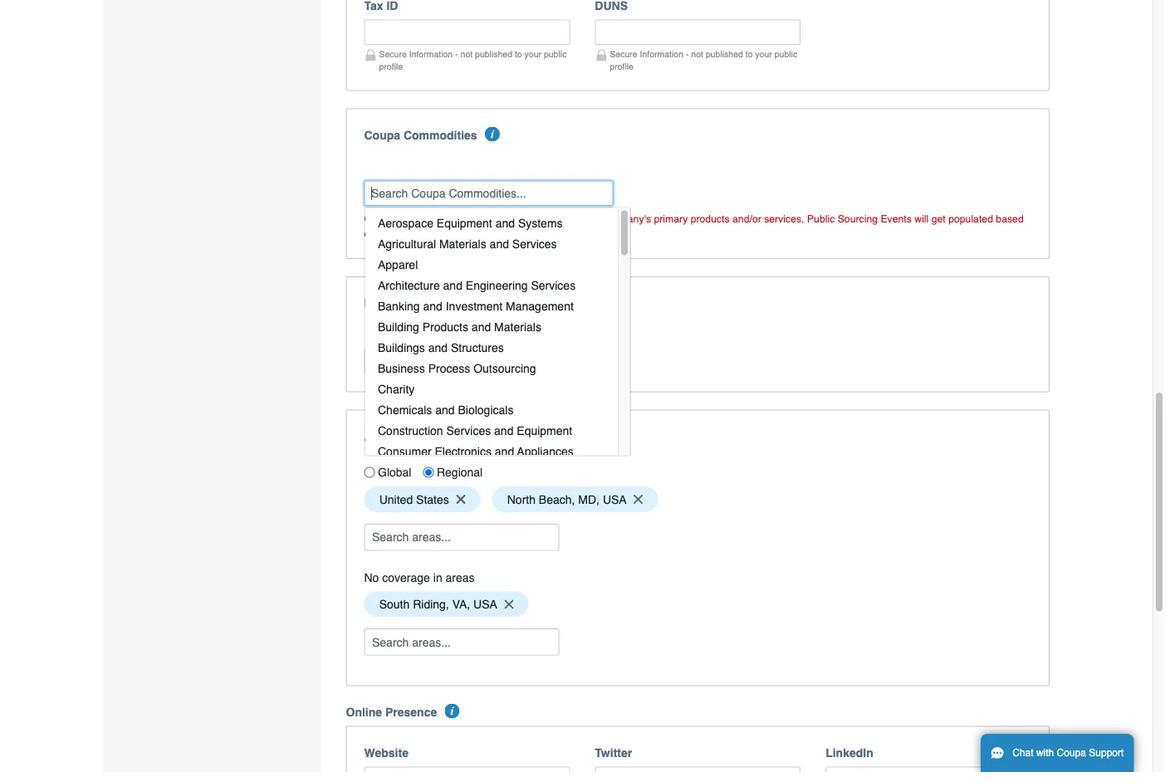 Task type: vqa. For each thing, say whether or not it's contained in the screenshot.
banking
yes



Task type: describe. For each thing, give the bounding box(es) containing it.
va,
[[453, 598, 470, 611]]

Tax ID text field
[[364, 20, 570, 45]]

not for duns text box
[[692, 49, 704, 59]]

additional information image for online presence
[[445, 704, 460, 719]]

based
[[997, 213, 1024, 225]]

united states
[[379, 493, 449, 506]]

investment
[[446, 299, 502, 312]]

primary
[[654, 213, 688, 225]]

global
[[378, 466, 412, 480]]

engineering
[[466, 278, 528, 292]]

beach,
[[539, 493, 575, 506]]

appliances
[[517, 444, 574, 458]]

apparel
[[378, 257, 418, 271]]

twitter
[[595, 747, 632, 760]]

selected areas list box for search areas... text box
[[359, 483, 1038, 517]]

online
[[346, 706, 382, 719]]

your for tax id "text box"
[[525, 49, 542, 59]]

products
[[691, 213, 730, 225]]

populated
[[949, 213, 994, 225]]

and left best
[[495, 216, 515, 229]]

coverage
[[382, 571, 430, 584]]

presence
[[385, 706, 437, 719]]

service
[[435, 297, 477, 310]]

secure information - not published to your public profile for duns text box
[[610, 49, 798, 72]]

riding,
[[413, 598, 449, 611]]

0 vertical spatial services
[[512, 237, 557, 250]]

additional information image for coupa commodities
[[485, 127, 500, 142]]

outsourcing
[[473, 361, 536, 375]]

choose
[[364, 213, 399, 225]]

areas
[[364, 430, 397, 443]]

- for duns text box
[[686, 49, 689, 59]]

electronics
[[435, 444, 491, 458]]

and left appliances at left bottom
[[495, 444, 514, 458]]

coupa commodities
[[364, 128, 477, 142]]

and up products
[[423, 299, 442, 312]]

0 vertical spatial commodities
[[404, 128, 477, 142]]

0 vertical spatial materials
[[439, 237, 486, 250]]

architecture
[[378, 278, 440, 292]]

linkedin
[[826, 747, 874, 760]]

no coverage in areas
[[364, 571, 475, 584]]

aerospace
[[378, 216, 433, 229]]

usa for north beach, md, usa
[[603, 493, 627, 506]]

DUNS text field
[[595, 20, 801, 45]]

agricultural
[[378, 237, 436, 250]]

north beach, md, usa
[[507, 493, 627, 506]]

to for duns text box
[[746, 49, 753, 59]]

best
[[517, 213, 536, 225]]

secure information - not published to your public profile for tax id "text box"
[[379, 49, 567, 72]]

construction
[[378, 424, 443, 437]]

coupa inside choose coupa commodities that best describe your company's primary products and/or services. public sourcing events will get populated based on the selection.
[[402, 213, 432, 225]]

chat with coupa support
[[1013, 748, 1124, 759]]

events
[[881, 213, 912, 225]]

north beach, md, usa option
[[492, 487, 658, 513]]

and up structures
[[471, 320, 491, 333]]

selection.
[[395, 228, 438, 240]]

2 vertical spatial services
[[446, 424, 491, 437]]

0 horizontal spatial equipment
[[436, 216, 492, 229]]

public for tax id "text box"
[[544, 49, 567, 59]]

buildings
[[378, 341, 425, 354]]

additional information image for product and service categories
[[548, 295, 563, 310]]

charity
[[378, 382, 414, 395]]

categories
[[480, 297, 540, 310]]

product and service categories
[[364, 297, 540, 310]]

secure for duns text box
[[610, 49, 638, 59]]

company's
[[603, 213, 651, 225]]

states
[[416, 493, 449, 506]]

- for tax id "text box"
[[455, 49, 458, 59]]

usa for south riding, va, usa
[[474, 598, 498, 611]]

chat
[[1013, 748, 1034, 759]]

the
[[378, 228, 393, 240]]

sourcing
[[838, 213, 878, 225]]

building
[[378, 320, 419, 333]]

profile for tax id "text box"
[[379, 62, 403, 72]]

2 selected list box from the top
[[359, 330, 1038, 342]]

in
[[434, 571, 443, 584]]



Task type: locate. For each thing, give the bounding box(es) containing it.
1 selected areas list box from the top
[[359, 483, 1038, 517]]

1 horizontal spatial your
[[580, 213, 600, 225]]

united states option
[[364, 487, 481, 513]]

2 secure information - not published to your public profile from the left
[[610, 49, 798, 72]]

1 horizontal spatial coupa
[[402, 213, 432, 225]]

secure down duns text box
[[610, 49, 638, 59]]

public for duns text box
[[775, 49, 798, 59]]

0 horizontal spatial usa
[[474, 598, 498, 611]]

information down tax id "text box"
[[409, 49, 453, 59]]

2 information from the left
[[640, 49, 684, 59]]

and down architecture
[[412, 297, 432, 310]]

secure down tax id "text box"
[[379, 49, 407, 59]]

1 horizontal spatial -
[[686, 49, 689, 59]]

to down tax id "text box"
[[515, 49, 522, 59]]

equipment down the search coupa commodities... field
[[436, 216, 492, 229]]

1 horizontal spatial equipment
[[517, 424, 572, 437]]

1 vertical spatial services
[[531, 278, 575, 292]]

not down duns text box
[[692, 49, 704, 59]]

0 vertical spatial additional information image
[[485, 127, 500, 142]]

0 vertical spatial equipment
[[436, 216, 492, 229]]

- down duns text box
[[686, 49, 689, 59]]

areas served
[[364, 430, 439, 443]]

support
[[1090, 748, 1124, 759]]

coupa inside button
[[1057, 748, 1087, 759]]

to down duns text box
[[746, 49, 753, 59]]

additional information image up the search coupa commodities... field
[[485, 127, 500, 142]]

services up electronics
[[446, 424, 491, 437]]

usa inside 'option'
[[474, 598, 498, 611]]

1 horizontal spatial usa
[[603, 493, 627, 506]]

describe
[[539, 213, 578, 225]]

your inside choose coupa commodities that best describe your company's primary products and/or services. public sourcing events will get populated based on the selection.
[[580, 213, 600, 225]]

0 vertical spatial usa
[[603, 493, 627, 506]]

1 vertical spatial additional information image
[[548, 295, 563, 310]]

1 public from the left
[[544, 49, 567, 59]]

and down products
[[428, 341, 447, 354]]

1 horizontal spatial to
[[746, 49, 753, 59]]

services down systems
[[512, 237, 557, 250]]

your down tax id "text box"
[[525, 49, 542, 59]]

1 horizontal spatial published
[[706, 49, 744, 59]]

1 vertical spatial equipment
[[517, 424, 572, 437]]

Twitter text field
[[595, 767, 801, 773]]

information for duns text box
[[640, 49, 684, 59]]

usa inside option
[[603, 493, 627, 506]]

2 secure from the left
[[610, 49, 638, 59]]

usa
[[603, 493, 627, 506], [474, 598, 498, 611]]

0 horizontal spatial profile
[[379, 62, 403, 72]]

public
[[808, 213, 835, 225]]

1 vertical spatial commodities
[[435, 213, 494, 225]]

Search areas... text field
[[366, 630, 558, 655]]

additional information image for areas served
[[446, 428, 461, 443]]

your
[[525, 49, 542, 59], [756, 49, 773, 59], [580, 213, 600, 225]]

your right "describe"
[[580, 213, 600, 225]]

1 profile from the left
[[379, 62, 403, 72]]

1 vertical spatial additional information image
[[445, 704, 460, 719]]

website
[[364, 747, 409, 760]]

services up management in the left of the page
[[531, 278, 575, 292]]

1 horizontal spatial secure information - not published to your public profile
[[610, 49, 798, 72]]

additional information image right categories
[[548, 295, 563, 310]]

not for tax id "text box"
[[461, 49, 473, 59]]

published down tax id "text box"
[[475, 49, 513, 59]]

1 published from the left
[[475, 49, 513, 59]]

0 vertical spatial coupa
[[364, 128, 401, 142]]

selected areas list box for search areas... text field
[[359, 588, 1038, 622]]

0 vertical spatial selected areas list box
[[359, 483, 1038, 517]]

published
[[475, 49, 513, 59], [706, 49, 744, 59]]

and down biologicals
[[494, 424, 513, 437]]

0 horizontal spatial published
[[475, 49, 513, 59]]

secure
[[379, 49, 407, 59], [610, 49, 638, 59]]

2 profile from the left
[[610, 62, 634, 72]]

banking
[[378, 299, 420, 312]]

1 vertical spatial selected areas list box
[[359, 588, 1038, 622]]

2 horizontal spatial your
[[756, 49, 773, 59]]

2 vertical spatial coupa
[[1057, 748, 1087, 759]]

usa right md, in the bottom of the page
[[603, 493, 627, 506]]

published for duns text box
[[706, 49, 744, 59]]

usa right "va,"
[[474, 598, 498, 611]]

and up product and service categories
[[443, 278, 462, 292]]

commodities
[[404, 128, 477, 142], [435, 213, 494, 225]]

0 horizontal spatial secure information - not published to your public profile
[[379, 49, 567, 72]]

commodities down the search coupa commodities... field
[[435, 213, 494, 225]]

additional information image
[[446, 428, 461, 443], [445, 704, 460, 719]]

0 horizontal spatial to
[[515, 49, 522, 59]]

selected areas list box containing united states
[[359, 483, 1038, 517]]

None radio
[[364, 467, 375, 478], [423, 467, 434, 478], [364, 467, 375, 478], [423, 467, 434, 478]]

not
[[461, 49, 473, 59], [692, 49, 704, 59]]

profile
[[379, 62, 403, 72], [610, 62, 634, 72]]

not down tax id "text box"
[[461, 49, 473, 59]]

Search Coupa Commodities... field
[[364, 181, 614, 206]]

information down duns text box
[[640, 49, 684, 59]]

selected areas list box
[[359, 483, 1038, 517], [359, 588, 1038, 622]]

served
[[400, 430, 439, 443]]

secure for tax id "text box"
[[379, 49, 407, 59]]

with
[[1037, 748, 1055, 759]]

equipment
[[436, 216, 492, 229], [517, 424, 572, 437]]

aerospace equipment and systems agricultural materials and services apparel architecture and engineering services banking and investment management building products and materials buildings and structures business process outsourcing charity chemicals and biologicals construction services and equipment consumer electronics and appliances
[[378, 216, 575, 458]]

secure information - not published to your public profile down duns text box
[[610, 49, 798, 72]]

structures
[[451, 341, 504, 354]]

list box
[[364, 207, 632, 461]]

1 secure from the left
[[379, 49, 407, 59]]

1 vertical spatial coupa
[[402, 213, 432, 225]]

information
[[409, 49, 453, 59], [640, 49, 684, 59]]

1 information from the left
[[409, 49, 453, 59]]

areas
[[446, 571, 475, 584]]

systems
[[518, 216, 563, 229]]

2 not from the left
[[692, 49, 704, 59]]

1 horizontal spatial information
[[640, 49, 684, 59]]

regional
[[437, 466, 483, 480]]

information for tax id "text box"
[[409, 49, 453, 59]]

your for duns text box
[[756, 49, 773, 59]]

2 - from the left
[[686, 49, 689, 59]]

and
[[495, 216, 515, 229], [489, 237, 509, 250], [443, 278, 462, 292], [412, 297, 432, 310], [423, 299, 442, 312], [471, 320, 491, 333], [428, 341, 447, 354], [435, 403, 455, 416], [494, 424, 513, 437], [495, 444, 514, 458]]

2 selected areas list box from the top
[[359, 588, 1038, 622]]

public
[[544, 49, 567, 59], [775, 49, 798, 59]]

1 horizontal spatial profile
[[610, 62, 634, 72]]

equipment up appliances at left bottom
[[517, 424, 572, 437]]

1 - from the left
[[455, 49, 458, 59]]

south riding, va, usa option
[[364, 592, 529, 618]]

1 horizontal spatial additional information image
[[548, 295, 563, 310]]

1 horizontal spatial not
[[692, 49, 704, 59]]

2 published from the left
[[706, 49, 744, 59]]

coupa
[[364, 128, 401, 142], [402, 213, 432, 225], [1057, 748, 1087, 759]]

on
[[364, 228, 376, 240]]

commodities inside choose coupa commodities that best describe your company's primary products and/or services. public sourcing events will get populated based on the selection.
[[435, 213, 494, 225]]

- down tax id "text box"
[[455, 49, 458, 59]]

0 horizontal spatial coupa
[[364, 128, 401, 142]]

0 vertical spatial additional information image
[[446, 428, 461, 443]]

published down duns text box
[[706, 49, 744, 59]]

1 horizontal spatial public
[[775, 49, 798, 59]]

0 horizontal spatial additional information image
[[485, 127, 500, 142]]

materials
[[439, 237, 486, 250], [494, 320, 541, 333]]

2 public from the left
[[775, 49, 798, 59]]

materials right selection.
[[439, 237, 486, 250]]

0 vertical spatial selected list box
[[359, 162, 1038, 173]]

selected areas list box containing south riding, va, usa
[[359, 588, 1038, 622]]

0 horizontal spatial secure
[[379, 49, 407, 59]]

2 to from the left
[[746, 49, 753, 59]]

materials down categories
[[494, 320, 541, 333]]

and/or
[[733, 213, 762, 225]]

1 to from the left
[[515, 49, 522, 59]]

LinkedIn text field
[[826, 767, 1032, 773]]

business
[[378, 361, 425, 375]]

0 horizontal spatial information
[[409, 49, 453, 59]]

products
[[422, 320, 468, 333]]

1 secure information - not published to your public profile from the left
[[379, 49, 567, 72]]

to for tax id "text box"
[[515, 49, 522, 59]]

and up served
[[435, 403, 455, 416]]

1 horizontal spatial materials
[[494, 320, 541, 333]]

process
[[428, 361, 470, 375]]

0 horizontal spatial -
[[455, 49, 458, 59]]

-
[[455, 49, 458, 59], [686, 49, 689, 59]]

south
[[379, 598, 410, 611]]

and down that
[[489, 237, 509, 250]]

biologicals
[[458, 403, 513, 416]]

0 horizontal spatial public
[[544, 49, 567, 59]]

north
[[507, 493, 536, 506]]

md,
[[579, 493, 600, 506]]

get
[[932, 213, 946, 225]]

services
[[512, 237, 557, 250], [531, 278, 575, 292], [446, 424, 491, 437]]

that
[[497, 213, 514, 225]]

secure information - not published to your public profile down tax id "text box"
[[379, 49, 567, 72]]

secure information - not published to your public profile
[[379, 49, 567, 72], [610, 49, 798, 72]]

to
[[515, 49, 522, 59], [746, 49, 753, 59]]

product
[[364, 297, 408, 310]]

chemicals
[[378, 403, 432, 416]]

chat with coupa support button
[[981, 734, 1134, 773]]

1 selected list box from the top
[[359, 162, 1038, 173]]

online presence
[[346, 706, 437, 719]]

selected list box
[[359, 162, 1038, 173], [359, 330, 1038, 342]]

published for tax id "text box"
[[475, 49, 513, 59]]

south riding, va, usa
[[379, 598, 498, 611]]

additional information image
[[485, 127, 500, 142], [548, 295, 563, 310]]

Search areas... text field
[[366, 525, 558, 550]]

united
[[379, 493, 413, 506]]

no
[[364, 571, 379, 584]]

0 horizontal spatial materials
[[439, 237, 486, 250]]

additional information image right presence
[[445, 704, 460, 719]]

1 not from the left
[[461, 49, 473, 59]]

Website text field
[[364, 767, 570, 773]]

1 vertical spatial selected list box
[[359, 330, 1038, 342]]

your down duns text box
[[756, 49, 773, 59]]

2 horizontal spatial coupa
[[1057, 748, 1087, 759]]

0 horizontal spatial not
[[461, 49, 473, 59]]

1 horizontal spatial secure
[[610, 49, 638, 59]]

consumer
[[378, 444, 431, 458]]

management
[[506, 299, 574, 312]]

0 horizontal spatial your
[[525, 49, 542, 59]]

list box containing aerospace equipment and systems
[[364, 207, 632, 461]]

profile for duns text box
[[610, 62, 634, 72]]

will
[[915, 213, 929, 225]]

1 vertical spatial materials
[[494, 320, 541, 333]]

additional information image up electronics
[[446, 428, 461, 443]]

services.
[[765, 213, 805, 225]]

commodities up the search coupa commodities... field
[[404, 128, 477, 142]]

1 vertical spatial usa
[[474, 598, 498, 611]]

choose coupa commodities that best describe your company's primary products and/or services. public sourcing events will get populated based on the selection.
[[364, 213, 1024, 240]]



